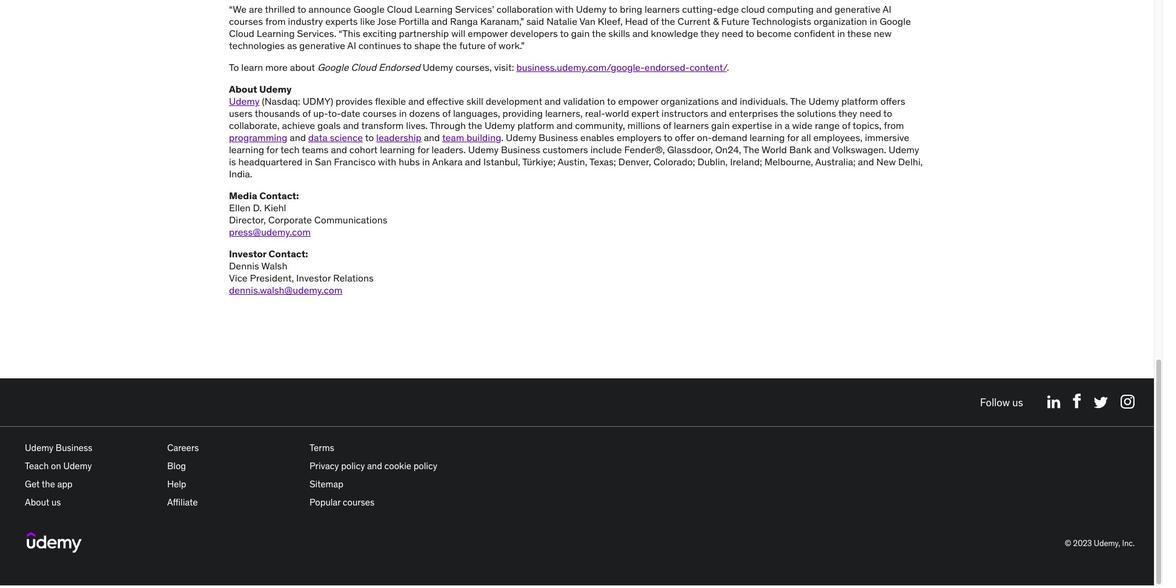 Task type: describe. For each thing, give the bounding box(es) containing it.
organization
[[814, 15, 867, 27]]

sitemap
[[310, 479, 343, 490]]

investor contact: dennis walsh vice president, investor relations dennis.walsh@udemy.com
[[229, 248, 374, 296]]

1 horizontal spatial google
[[354, 3, 385, 15]]

transform
[[361, 119, 404, 131]]

data
[[308, 131, 328, 144]]

of left up-
[[302, 107, 311, 119]]

1 vertical spatial cloud
[[229, 27, 254, 39]]

&
[[713, 15, 719, 27]]

of right dozens
[[442, 107, 451, 119]]

colorado;
[[654, 156, 695, 168]]

the right 'shape'
[[443, 39, 457, 52]]

lives.
[[406, 119, 428, 131]]

help link
[[167, 479, 186, 490]]

of right head
[[651, 15, 659, 27]]

ranga
[[450, 15, 478, 27]]

teach on udemy
[[25, 460, 92, 472]]

need inside "we are thrilled to announce google cloud learning services' collaboration with udemy to bring learners cutting-edge cloud computing and generative ai courses from industry experts like jose portilla and ranga karanam," said natalie van kleef, head of the current & future technologists organization in google cloud learning services. "this exciting partnership will empower developers to gain the skills and knowledge they need to become confident in these new technologies as generative ai continues to shape the future of work."
[[722, 27, 744, 39]]

0 horizontal spatial for
[[266, 144, 278, 156]]

us for follow us
[[1013, 396, 1023, 409]]

is
[[229, 156, 236, 168]]

1 policy from the left
[[341, 460, 365, 472]]

enterprises
[[729, 107, 778, 119]]

world
[[762, 144, 787, 156]]

shape
[[414, 39, 441, 52]]

and up 'customers'
[[557, 119, 573, 131]]

contact: for dennis walsh
[[269, 248, 308, 260]]

udemy,
[[1094, 539, 1121, 549]]

a
[[785, 119, 790, 131]]

to right science
[[365, 131, 374, 144]]

real-
[[585, 107, 605, 119]]

visit:
[[494, 61, 514, 73]]

cohort
[[349, 144, 378, 156]]

kleef,
[[598, 15, 623, 27]]

0 vertical spatial generative
[[835, 3, 881, 15]]

fender®,
[[624, 144, 665, 156]]

media contact: ellen d. kiehl director, corporate communications press@udemy.com
[[229, 190, 387, 238]]

0 horizontal spatial learning
[[257, 27, 295, 39]]

and up the demand at the right
[[711, 107, 727, 119]]

content/
[[690, 61, 727, 73]]

to left 'shape'
[[403, 39, 412, 52]]

business up teach on udemy 'link'
[[56, 442, 93, 454]]

they inside "we are thrilled to announce google cloud learning services' collaboration with udemy to bring learners cutting-edge cloud computing and generative ai courses from industry experts like jose portilla and ranga karanam," said natalie van kleef, head of the current & future technologists organization in google cloud learning services. "this exciting partnership will empower developers to gain the skills and knowledge they need to become confident in these new technologies as generative ai continues to shape the future of work."
[[701, 27, 719, 39]]

and left will
[[432, 15, 448, 27]]

terms link
[[310, 442, 334, 454]]

thousands
[[255, 107, 300, 119]]

the inside "(nasdaq: udmy) provides flexible and effective skill development and validation to empower organizations and individuals. the udemy platform offers users thousands of up-to-date courses in dozens of languages, providing learners, real-world expert instructors and enterprises the solutions they need to collaborate, achieve goals and transform lives. through the udemy platform and community, millions of learners gain expertise in a wide range of topics, from programming and data science to leadership and team building"
[[790, 95, 806, 107]]

and left data
[[290, 131, 306, 144]]

in left san
[[305, 156, 313, 168]]

include
[[591, 144, 622, 156]]

knowledge
[[651, 27, 698, 39]]

follow
[[980, 396, 1010, 409]]

get the app link
[[25, 479, 73, 490]]

leadership
[[376, 131, 422, 144]]

0 vertical spatial .
[[727, 61, 729, 73]]

of left offer
[[663, 119, 672, 131]]

blog
[[167, 460, 186, 472]]

endorsed-
[[645, 61, 690, 73]]

follow us
[[980, 396, 1023, 409]]

and left 'new'
[[858, 156, 874, 168]]

san
[[315, 156, 332, 168]]

like
[[360, 15, 375, 27]]

team building link
[[442, 131, 501, 144]]

udemy business
[[25, 442, 93, 454]]

udemy inside "we are thrilled to announce google cloud learning services' collaboration with udemy to bring learners cutting-edge cloud computing and generative ai courses from industry experts like jose portilla and ranga karanam," said natalie van kleef, head of the current & future technologists organization in google cloud learning services. "this exciting partnership will empower developers to gain the skills and knowledge they need to become confident in these new technologies as generative ai continues to shape the future of work."
[[576, 3, 607, 15]]

services'
[[455, 3, 494, 15]]

instagram logo image
[[1121, 395, 1135, 409]]

headquartered
[[238, 156, 303, 168]]

denver,
[[618, 156, 651, 168]]

endorsed
[[379, 61, 420, 73]]

need inside "(nasdaq: udmy) provides flexible and effective skill development and validation to empower organizations and individuals. the udemy platform offers users thousands of up-to-date courses in dozens of languages, providing learners, real-world expert instructors and enterprises the solutions they need to collaborate, achieve goals and transform lives. through the udemy platform and community, millions of learners gain expertise in a wide range of topics, from programming and data science to leadership and team building"
[[860, 107, 881, 119]]

2 horizontal spatial for
[[787, 131, 799, 144]]

leadership link
[[376, 131, 422, 144]]

cookie
[[385, 460, 411, 472]]

work."
[[499, 39, 525, 52]]

languages,
[[453, 107, 500, 119]]

"we
[[229, 3, 247, 15]]

in right organization on the top right of page
[[870, 15, 878, 27]]

cloud
[[741, 3, 765, 15]]

2 horizontal spatial cloud
[[387, 3, 412, 15]]

to inside . udemy business enables employers to offer on-demand learning for all employees, immersive learning for tech teams and cohort learning for leaders. udemy business customers include fender®, glassdoor, on24, the world bank and volkswagen. udemy is headquartered in san francisco with hubs in ankara and istanbul, türkiye; austin, texas; denver, colorado; dublin, ireland; melbourne, australia; and new delhi, india.
[[664, 131, 673, 144]]

on24,
[[715, 144, 741, 156]]

2 policy from the left
[[414, 460, 437, 472]]

goals
[[317, 119, 341, 131]]

1 horizontal spatial platform
[[842, 95, 878, 107]]

from inside "we are thrilled to announce google cloud learning services' collaboration with udemy to bring learners cutting-edge cloud computing and generative ai courses from industry experts like jose portilla and ranga karanam," said natalie van kleef, head of the current & future technologists organization in google cloud learning services. "this exciting partnership will empower developers to gain the skills and knowledge they need to become confident in these new technologies as generative ai continues to shape the future of work."
[[265, 15, 286, 27]]

they inside "(nasdaq: udmy) provides flexible and effective skill development and validation to empower organizations and individuals. the udemy platform offers users thousands of up-to-date courses in dozens of languages, providing learners, real-world expert instructors and enterprises the solutions they need to collaborate, achieve goals and transform lives. through the udemy platform and community, millions of learners gain expertise in a wide range of topics, from programming and data science to leadership and team building"
[[839, 107, 857, 119]]

wide
[[792, 119, 813, 131]]

skill
[[467, 95, 483, 107]]

teach
[[25, 460, 49, 472]]

programming link
[[229, 131, 287, 144]]

contact: for ellen d. kiehl
[[259, 190, 299, 202]]

and right to-
[[343, 119, 359, 131]]

empower inside "we are thrilled to announce google cloud learning services' collaboration with udemy to bring learners cutting-edge cloud computing and generative ai courses from industry experts like jose portilla and ranga karanam," said natalie van kleef, head of the current & future technologists organization in google cloud learning services. "this exciting partnership will empower developers to gain the skills and knowledge they need to become confident in these new technologies as generative ai continues to shape the future of work."
[[468, 27, 508, 39]]

sitemap link
[[310, 479, 343, 490]]

(nasdaq: udmy) provides flexible and effective skill development and validation to empower organizations and individuals. the udemy platform offers users thousands of up-to-date courses in dozens of languages, providing learners, real-world expert instructors and enterprises the solutions they need to collaborate, achieve goals and transform lives. through the udemy platform and community, millions of learners gain expertise in a wide range of topics, from programming and data science to leadership and team building
[[229, 95, 906, 144]]

up-
[[313, 107, 328, 119]]

validation
[[563, 95, 605, 107]]

in right hubs
[[422, 156, 430, 168]]

customers
[[543, 144, 588, 156]]

vice
[[229, 272, 248, 284]]

help
[[167, 479, 186, 490]]

new
[[874, 27, 892, 39]]

about us
[[25, 497, 61, 508]]

2 horizontal spatial learning
[[750, 131, 785, 144]]

employers
[[617, 131, 662, 144]]

community,
[[575, 119, 625, 131]]

thrilled
[[265, 3, 295, 15]]

linkedin logo image
[[1048, 396, 1061, 409]]

in left these
[[837, 27, 845, 39]]

become
[[757, 27, 792, 39]]

expertise
[[732, 119, 772, 131]]

learners,
[[545, 107, 583, 119]]

empower inside "(nasdaq: udmy) provides flexible and effective skill development and validation to empower organizations and individuals. the udemy platform offers users thousands of up-to-date courses in dozens of languages, providing learners, real-world expert instructors and enterprises the solutions they need to collaborate, achieve goals and transform lives. through the udemy platform and community, millions of learners gain expertise in a wide range of topics, from programming and data science to leadership and team building"
[[618, 95, 658, 107]]

learners inside "(nasdaq: udmy) provides flexible and effective skill development and validation to empower organizations and individuals. the udemy platform offers users thousands of up-to-date courses in dozens of languages, providing learners, real-world expert instructors and enterprises the solutions they need to collaborate, achieve goals and transform lives. through the udemy platform and community, millions of learners gain expertise in a wide range of topics, from programming and data science to leadership and team building"
[[674, 119, 709, 131]]

inc.
[[1122, 539, 1135, 549]]

popular
[[310, 497, 341, 508]]

through
[[430, 119, 466, 131]]

on
[[51, 460, 61, 472]]

computing
[[767, 3, 814, 15]]

to left van
[[560, 27, 569, 39]]

expert
[[632, 107, 659, 119]]



Task type: vqa. For each thing, say whether or not it's contained in the screenshot.
Australia;
yes



Task type: locate. For each thing, give the bounding box(es) containing it.
need right &
[[722, 27, 744, 39]]

data science link
[[308, 131, 363, 144]]

austin,
[[558, 156, 588, 168]]

1 horizontal spatial ai
[[883, 3, 892, 15]]

business down providing
[[501, 144, 540, 156]]

terms
[[310, 442, 334, 454]]

to left offer
[[664, 131, 673, 144]]

offer
[[675, 131, 695, 144]]

1 vertical spatial platform
[[518, 119, 554, 131]]

1 vertical spatial the
[[743, 144, 760, 156]]

learning up partnership
[[415, 3, 453, 15]]

programming
[[229, 131, 287, 144]]

0 horizontal spatial from
[[265, 15, 286, 27]]

to left bring
[[609, 3, 618, 15]]

in left a
[[775, 119, 783, 131]]

need
[[722, 27, 744, 39], [860, 107, 881, 119]]

solutions
[[797, 107, 836, 119]]

policy right privacy
[[341, 460, 365, 472]]

the down the skill
[[468, 119, 482, 131]]

in left dozens
[[399, 107, 407, 119]]

and down team building link
[[465, 156, 481, 168]]

us
[[1013, 396, 1023, 409], [52, 497, 61, 508]]

the right the get
[[42, 479, 55, 490]]

. inside . udemy business enables employers to offer on-demand learning for all employees, immersive learning for tech teams and cohort learning for leaders. udemy business customers include fender®, glassdoor, on24, the world bank and volkswagen. udemy is headquartered in san francisco with hubs in ankara and istanbul, türkiye; austin, texas; denver, colorado; dublin, ireland; melbourne, australia; and new delhi, india.
[[501, 131, 504, 144]]

corporate
[[268, 214, 312, 226]]

learners
[[645, 3, 680, 15], [674, 119, 709, 131]]

0 vertical spatial gain
[[571, 27, 590, 39]]

careers link
[[167, 442, 199, 454]]

©
[[1065, 539, 1072, 549]]

gain inside "(nasdaq: udmy) provides flexible and effective skill development and validation to empower organizations and individuals. the udemy platform offers users thousands of up-to-date courses in dozens of languages, providing learners, real-world expert instructors and enterprises the solutions they need to collaborate, achieve goals and transform lives. through the udemy platform and community, millions of learners gain expertise in a wide range of topics, from programming and data science to leadership and team building"
[[711, 119, 730, 131]]

to right topics,
[[884, 107, 892, 119]]

the inside . udemy business enables employers to offer on-demand learning for all employees, immersive learning for tech teams and cohort learning for leaders. udemy business customers include fender®, glassdoor, on24, the world bank and volkswagen. udemy is headquartered in san francisco with hubs in ankara and istanbul, türkiye; austin, texas; denver, colorado; dublin, ireland; melbourne, australia; and new delhi, india.
[[743, 144, 760, 156]]

for left tech
[[266, 144, 278, 156]]

1 horizontal spatial cloud
[[351, 61, 376, 73]]

tech
[[281, 144, 300, 156]]

0 horizontal spatial about
[[25, 497, 49, 508]]

0 vertical spatial the
[[790, 95, 806, 107]]

and left cookie in the left bottom of the page
[[367, 460, 382, 472]]

courses right popular
[[343, 497, 375, 508]]

from down offers
[[884, 119, 904, 131]]

dozens
[[409, 107, 440, 119]]

technologies
[[229, 39, 285, 52]]

1 horizontal spatial need
[[860, 107, 881, 119]]

they down the cutting- at the right top
[[701, 27, 719, 39]]

building
[[467, 131, 501, 144]]

0 horizontal spatial google
[[317, 61, 349, 73]]

learning down thrilled
[[257, 27, 295, 39]]

to right thrilled
[[297, 3, 306, 15]]

learn
[[241, 61, 263, 73]]

for left the all at the right top of page
[[787, 131, 799, 144]]

empower up millions
[[618, 95, 658, 107]]

0 horizontal spatial .
[[501, 131, 504, 144]]

us right follow on the bottom of page
[[1013, 396, 1023, 409]]

and left the team
[[424, 131, 440, 144]]

udemy logo image
[[27, 533, 82, 553]]

from inside "(nasdaq: udmy) provides flexible and effective skill development and validation to empower organizations and individuals. the udemy platform offers users thousands of up-to-date courses in dozens of languages, providing learners, real-world expert instructors and enterprises the solutions they need to collaborate, achieve goals and transform lives. through the udemy platform and community, millions of learners gain expertise in a wide range of topics, from programming and data science to leadership and team building"
[[884, 119, 904, 131]]

press@udemy.com link
[[229, 226, 311, 238]]

the left current
[[661, 15, 675, 27]]

us inside navigation
[[1013, 396, 1023, 409]]

1 vertical spatial learning
[[257, 27, 295, 39]]

the left solutions
[[781, 107, 795, 119]]

for down lives.
[[417, 144, 429, 156]]

about down to
[[229, 83, 257, 95]]

world
[[605, 107, 629, 119]]

users
[[229, 107, 253, 119]]

1 vertical spatial gain
[[711, 119, 730, 131]]

courses
[[229, 15, 263, 27], [363, 107, 397, 119], [343, 497, 375, 508]]

with left van
[[555, 3, 574, 15]]

from
[[265, 15, 286, 27], [884, 119, 904, 131]]

to learn more about google cloud endorsed udemy courses, visit: business.udemy.com/google-endorsed-content/ .
[[229, 61, 729, 73]]

to right real-
[[607, 95, 616, 107]]

1 vertical spatial ai
[[347, 39, 356, 52]]

the up wide
[[790, 95, 806, 107]]

about down the get
[[25, 497, 49, 508]]

development
[[486, 95, 542, 107]]

and right the all at the right top of page
[[814, 144, 830, 156]]

courses inside "(nasdaq: udmy) provides flexible and effective skill development and validation to empower organizations and individuals. the udemy platform offers users thousands of up-to-date courses in dozens of languages, providing learners, real-world expert instructors and enterprises the solutions they need to collaborate, achieve goals and transform lives. through the udemy platform and community, millions of learners gain expertise in a wide range of topics, from programming and data science to leadership and team building"
[[363, 107, 397, 119]]

provides
[[336, 95, 373, 107]]

learners inside "we are thrilled to announce google cloud learning services' collaboration with udemy to bring learners cutting-edge cloud computing and generative ai courses from industry experts like jose portilla and ranga karanam," said natalie van kleef, head of the current & future technologists organization in google cloud learning services. "this exciting partnership will empower developers to gain the skills and knowledge they need to become confident in these new technologies as generative ai continues to shape the future of work."
[[645, 3, 680, 15]]

0 vertical spatial investor
[[229, 248, 266, 260]]

generative
[[835, 3, 881, 15], [299, 39, 345, 52]]

0 vertical spatial ai
[[883, 3, 892, 15]]

0 vertical spatial courses
[[229, 15, 263, 27]]

google up exciting
[[354, 3, 385, 15]]

1 horizontal spatial generative
[[835, 3, 881, 15]]

and up lives.
[[408, 95, 425, 107]]

flexible
[[375, 95, 406, 107]]

0 horizontal spatial with
[[378, 156, 396, 168]]

ai up new
[[883, 3, 892, 15]]

exciting
[[363, 27, 397, 39]]

communications
[[314, 214, 387, 226]]

policy right cookie in the left bottom of the page
[[414, 460, 437, 472]]

courses inside "we are thrilled to announce google cloud learning services' collaboration with udemy to bring learners cutting-edge cloud computing and generative ai courses from industry experts like jose portilla and ranga karanam," said natalie van kleef, head of the current & future technologists organization in google cloud learning services. "this exciting partnership will empower developers to gain the skills and knowledge they need to become confident in these new technologies as generative ai continues to shape the future of work."
[[229, 15, 263, 27]]

francisco
[[334, 156, 376, 168]]

cutting-
[[682, 3, 717, 15]]

organizations
[[661, 95, 719, 107]]

1 horizontal spatial learning
[[380, 144, 415, 156]]

(nasdaq:
[[262, 95, 300, 107]]

gain inside "we are thrilled to announce google cloud learning services' collaboration with udemy to bring learners cutting-edge cloud computing and generative ai courses from industry experts like jose portilla and ranga karanam," said natalie van kleef, head of the current & future technologists organization in google cloud learning services. "this exciting partnership will empower developers to gain the skills and knowledge they need to become confident in these new technologies as generative ai continues to shape the future of work."
[[571, 27, 590, 39]]

learning
[[750, 131, 785, 144], [229, 144, 264, 156], [380, 144, 415, 156]]

1 vertical spatial us
[[52, 497, 61, 508]]

achieve
[[282, 119, 315, 131]]

business down learners,
[[539, 131, 578, 144]]

platform up topics,
[[842, 95, 878, 107]]

1 vertical spatial courses
[[363, 107, 397, 119]]

investor left relations
[[296, 272, 331, 284]]

1 vertical spatial they
[[839, 107, 857, 119]]

new
[[877, 156, 896, 168]]

and up confident
[[816, 3, 832, 15]]

gain left kleef,
[[571, 27, 590, 39]]

1 horizontal spatial gain
[[711, 119, 730, 131]]

1 horizontal spatial .
[[727, 61, 729, 73]]

providing
[[503, 107, 543, 119]]

teach on udemy link
[[25, 460, 92, 472]]

0 horizontal spatial ai
[[347, 39, 356, 52]]

1 horizontal spatial policy
[[414, 460, 437, 472]]

learning up india.
[[229, 144, 264, 156]]

2 vertical spatial cloud
[[351, 61, 376, 73]]

about inside about udemy udemy
[[229, 83, 257, 95]]

. up istanbul,
[[501, 131, 504, 144]]

individuals.
[[740, 95, 788, 107]]

empower down services'
[[468, 27, 508, 39]]

leaders.
[[432, 144, 466, 156]]

empower
[[468, 27, 508, 39], [618, 95, 658, 107]]

0 vertical spatial with
[[555, 3, 574, 15]]

google right the about
[[317, 61, 349, 73]]

0 vertical spatial they
[[701, 27, 719, 39]]

they
[[701, 27, 719, 39], [839, 107, 857, 119]]

1 vertical spatial generative
[[299, 39, 345, 52]]

1 horizontal spatial about
[[229, 83, 257, 95]]

0 horizontal spatial learning
[[229, 144, 264, 156]]

us down get the app
[[52, 497, 61, 508]]

1 vertical spatial about
[[25, 497, 49, 508]]

contact: down press@udemy.com
[[269, 248, 308, 260]]

investor up 'vice'
[[229, 248, 266, 260]]

about
[[290, 61, 315, 73]]

gain
[[571, 27, 590, 39], [711, 119, 730, 131]]

cloud up exciting
[[387, 3, 412, 15]]

facebook logo image
[[1073, 394, 1082, 409]]

learning down enterprises on the right top of page
[[750, 131, 785, 144]]

developers
[[510, 27, 558, 39]]

with inside . udemy business enables employers to offer on-demand learning for all employees, immersive learning for tech teams and cohort learning for leaders. udemy business customers include fender®, glassdoor, on24, the world bank and volkswagen. udemy is headquartered in san francisco with hubs in ankara and istanbul, türkiye; austin, texas; denver, colorado; dublin, ireland; melbourne, australia; and new delhi, india.
[[378, 156, 396, 168]]

1 vertical spatial investor
[[296, 272, 331, 284]]

"this
[[339, 27, 360, 39]]

courses up technologies
[[229, 15, 263, 27]]

1 vertical spatial contact:
[[269, 248, 308, 260]]

texas;
[[590, 156, 616, 168]]

0 horizontal spatial gain
[[571, 27, 590, 39]]

bank
[[789, 144, 812, 156]]

1 horizontal spatial they
[[839, 107, 857, 119]]

0 vertical spatial empower
[[468, 27, 508, 39]]

google right these
[[880, 15, 911, 27]]

effective
[[427, 95, 464, 107]]

date
[[341, 107, 360, 119]]

2 horizontal spatial google
[[880, 15, 911, 27]]

technologists
[[752, 15, 812, 27]]

0 horizontal spatial empower
[[468, 27, 508, 39]]

about for about us
[[25, 497, 49, 508]]

they up employees,
[[839, 107, 857, 119]]

popular courses
[[310, 497, 375, 508]]

india.
[[229, 168, 252, 180]]

relations
[[333, 272, 374, 284]]

learners up the knowledge
[[645, 3, 680, 15]]

on-
[[697, 131, 712, 144]]

1 horizontal spatial us
[[1013, 396, 1023, 409]]

ellen
[[229, 202, 251, 214]]

to left the become
[[746, 27, 755, 39]]

careers
[[167, 442, 199, 454]]

1 vertical spatial from
[[884, 119, 904, 131]]

us for about us
[[52, 497, 61, 508]]

gain up "on24,"
[[711, 119, 730, 131]]

with left hubs
[[378, 156, 396, 168]]

and right teams
[[331, 144, 347, 156]]

glassdoor,
[[667, 144, 713, 156]]

learning down transform
[[380, 144, 415, 156]]

skills
[[609, 27, 630, 39]]

with inside "we are thrilled to announce google cloud learning services' collaboration with udemy to bring learners cutting-edge cloud computing and generative ai courses from industry experts like jose portilla and ranga karanam," said natalie van kleef, head of the current & future technologists organization in google cloud learning services. "this exciting partnership will empower developers to gain the skills and knowledge they need to become confident in these new technologies as generative ai continues to shape the future of work."
[[555, 3, 574, 15]]

0 horizontal spatial generative
[[299, 39, 345, 52]]

1 vertical spatial .
[[501, 131, 504, 144]]

2 vertical spatial courses
[[343, 497, 375, 508]]

australia;
[[815, 156, 856, 168]]

1 horizontal spatial the
[[790, 95, 806, 107]]

about us link
[[25, 497, 61, 508]]

generative up these
[[835, 3, 881, 15]]

need up immersive
[[860, 107, 881, 119]]

privacy policy and cookie policy link
[[310, 460, 437, 472]]

contact: up corporate in the left top of the page
[[259, 190, 299, 202]]

courses right the date
[[363, 107, 397, 119]]

future
[[721, 15, 750, 27]]

van
[[580, 15, 596, 27]]

partnership
[[399, 27, 449, 39]]

with
[[555, 3, 574, 15], [378, 156, 396, 168]]

the left skills
[[592, 27, 606, 39]]

0 horizontal spatial the
[[743, 144, 760, 156]]

0 vertical spatial us
[[1013, 396, 1023, 409]]

of left work."
[[488, 39, 496, 52]]

1 vertical spatial with
[[378, 156, 396, 168]]

0 horizontal spatial need
[[722, 27, 744, 39]]

google
[[354, 3, 385, 15], [880, 15, 911, 27], [317, 61, 349, 73]]

1 vertical spatial learners
[[674, 119, 709, 131]]

offers
[[881, 95, 906, 107]]

0 vertical spatial about
[[229, 83, 257, 95]]

1 horizontal spatial learning
[[415, 3, 453, 15]]

volkswagen.
[[833, 144, 887, 156]]

0 horizontal spatial platform
[[518, 119, 554, 131]]

and up expertise
[[721, 95, 738, 107]]

1 horizontal spatial with
[[555, 3, 574, 15]]

about for about udemy udemy
[[229, 83, 257, 95]]

0 horizontal spatial they
[[701, 27, 719, 39]]

1 horizontal spatial for
[[417, 144, 429, 156]]

0 vertical spatial contact:
[[259, 190, 299, 202]]

contact: inside media contact: ellen d. kiehl director, corporate communications press@udemy.com
[[259, 190, 299, 202]]

platform down 'development'
[[518, 119, 554, 131]]

0 horizontal spatial us
[[52, 497, 61, 508]]

the left world
[[743, 144, 760, 156]]

0 vertical spatial from
[[265, 15, 286, 27]]

1 horizontal spatial from
[[884, 119, 904, 131]]

0 horizontal spatial investor
[[229, 248, 266, 260]]

learning
[[415, 3, 453, 15], [257, 27, 295, 39]]

melbourne,
[[765, 156, 813, 168]]

range
[[815, 119, 840, 131]]

affiliate link
[[167, 497, 198, 508]]

1 vertical spatial empower
[[618, 95, 658, 107]]

0 vertical spatial cloud
[[387, 3, 412, 15]]

to
[[297, 3, 306, 15], [609, 3, 618, 15], [560, 27, 569, 39], [746, 27, 755, 39], [403, 39, 412, 52], [607, 95, 616, 107], [884, 107, 892, 119], [365, 131, 374, 144], [664, 131, 673, 144]]

current
[[678, 15, 711, 27]]

instructors
[[662, 107, 708, 119]]

0 horizontal spatial cloud
[[229, 27, 254, 39]]

ai
[[883, 3, 892, 15], [347, 39, 356, 52]]

türkiye;
[[522, 156, 556, 168]]

cloud down continues
[[351, 61, 376, 73]]

1 horizontal spatial empower
[[618, 95, 658, 107]]

cloud down "we
[[229, 27, 254, 39]]

to-
[[328, 107, 341, 119]]

0 horizontal spatial policy
[[341, 460, 365, 472]]

1 horizontal spatial investor
[[296, 272, 331, 284]]

from right "are"
[[265, 15, 286, 27]]

and left validation
[[545, 95, 561, 107]]

ai down experts
[[347, 39, 356, 52]]

learners up glassdoor,
[[674, 119, 709, 131]]

twitter logo image
[[1094, 397, 1109, 409]]

"we are thrilled to announce google cloud learning services' collaboration with udemy to bring learners cutting-edge cloud computing and generative ai courses from industry experts like jose portilla and ranga karanam," said natalie van kleef, head of the current & future technologists organization in google cloud learning services. "this exciting partnership will empower developers to gain the skills and knowledge they need to become confident in these new technologies as generative ai continues to shape the future of work."
[[229, 3, 911, 52]]

generative up the about
[[299, 39, 345, 52]]

© 2023 udemy, inc.
[[1065, 539, 1135, 549]]

.
[[727, 61, 729, 73], [501, 131, 504, 144]]

0 vertical spatial platform
[[842, 95, 878, 107]]

and right skills
[[633, 27, 649, 39]]

dennis.walsh@udemy.com link
[[229, 284, 343, 296]]

president,
[[250, 272, 294, 284]]

. down the future
[[727, 61, 729, 73]]

0 vertical spatial learning
[[415, 3, 453, 15]]

0 vertical spatial learners
[[645, 3, 680, 15]]

udmy)
[[303, 95, 333, 107]]

business
[[539, 131, 578, 144], [501, 144, 540, 156], [56, 442, 93, 454]]

follow us navigation
[[0, 379, 1154, 427]]

contact: inside investor contact: dennis walsh vice president, investor relations dennis.walsh@udemy.com
[[269, 248, 308, 260]]

1 vertical spatial need
[[860, 107, 881, 119]]

0 vertical spatial need
[[722, 27, 744, 39]]

of right "range" on the top right of the page
[[842, 119, 851, 131]]



